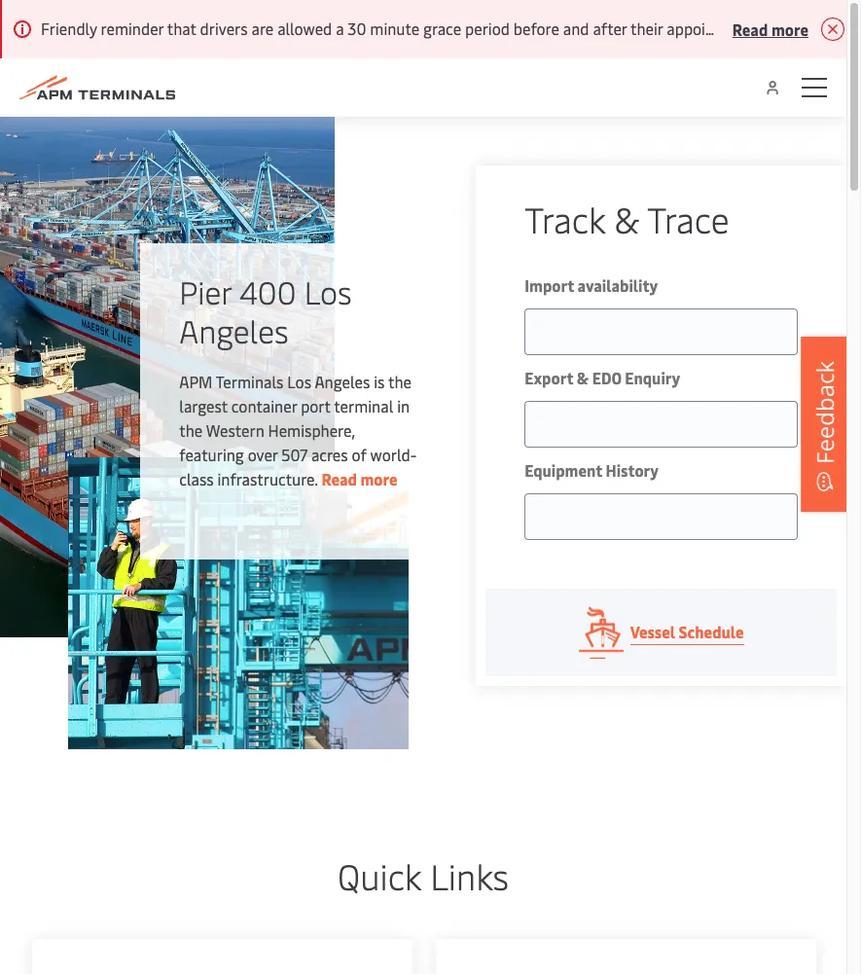 Task type: locate. For each thing, give the bounding box(es) containing it.
& left edo
[[577, 367, 589, 388]]

enquiry
[[625, 367, 681, 388]]

400
[[239, 271, 296, 313]]

read left close alert image
[[733, 18, 768, 39]]

0 vertical spatial los
[[304, 271, 352, 313]]

vessel schedule link
[[486, 589, 837, 677]]

the right is on the left of page
[[388, 371, 412, 392]]

angeles inside pier 400 los angeles
[[179, 310, 289, 351]]

0 horizontal spatial the
[[179, 420, 203, 441]]

more down the world-
[[361, 468, 398, 490]]

pier
[[179, 271, 232, 313]]

featuring
[[179, 444, 244, 465]]

los
[[304, 271, 352, 313], [288, 371, 312, 392]]

1 horizontal spatial the
[[388, 371, 412, 392]]

1 vertical spatial more
[[361, 468, 398, 490]]

export & edo enquiry
[[525, 367, 681, 388]]

1 vertical spatial &
[[577, 367, 589, 388]]

largest
[[179, 395, 228, 417]]

los for terminals
[[288, 371, 312, 392]]

0 vertical spatial read
[[733, 18, 768, 39]]

la secondary image
[[68, 458, 409, 750]]

0 vertical spatial the
[[388, 371, 412, 392]]

1 vertical spatial read more
[[322, 468, 398, 490]]

0 horizontal spatial read more
[[322, 468, 398, 490]]

0 vertical spatial angeles
[[179, 310, 289, 351]]

container
[[231, 395, 297, 417]]

1 horizontal spatial more
[[772, 18, 809, 39]]

angeles for terminals
[[315, 371, 370, 392]]

los up port
[[288, 371, 312, 392]]

equipment history
[[525, 460, 659, 481]]

more left close alert image
[[772, 18, 809, 39]]

equipment
[[525, 460, 603, 481]]

apm terminals los angeles is the largest container port terminal in the western hemisphere, featuring over 507 acres of world- class infrastructure.
[[179, 371, 417, 490]]

1 vertical spatial angeles
[[315, 371, 370, 392]]

507
[[282, 444, 308, 465]]

angeles
[[179, 310, 289, 351], [315, 371, 370, 392]]

&
[[615, 195, 640, 242], [577, 367, 589, 388]]

0 vertical spatial more
[[772, 18, 809, 39]]

1 vertical spatial los
[[288, 371, 312, 392]]

export
[[525, 367, 574, 388]]

0 horizontal spatial &
[[577, 367, 589, 388]]

los inside pier 400 los angeles
[[304, 271, 352, 313]]

more
[[772, 18, 809, 39], [361, 468, 398, 490]]

read more for read more link
[[322, 468, 398, 490]]

track & trace
[[525, 195, 730, 242]]

0 horizontal spatial read
[[322, 468, 357, 490]]

schedule
[[679, 621, 744, 643]]

& for trace
[[615, 195, 640, 242]]

the down largest
[[179, 420, 203, 441]]

world-
[[371, 444, 417, 465]]

vessel schedule
[[631, 621, 744, 643]]

vessel
[[631, 621, 676, 643]]

0 horizontal spatial angeles
[[179, 310, 289, 351]]

1 horizontal spatial angeles
[[315, 371, 370, 392]]

los inside apm terminals los angeles is the largest container port terminal in the western hemisphere, featuring over 507 acres of world- class infrastructure.
[[288, 371, 312, 392]]

read more
[[733, 18, 809, 39], [322, 468, 398, 490]]

the
[[388, 371, 412, 392], [179, 420, 203, 441]]

read down acres
[[322, 468, 357, 490]]

terminal
[[334, 395, 394, 417]]

read more left close alert image
[[733, 18, 809, 39]]

0 vertical spatial read more
[[733, 18, 809, 39]]

1 horizontal spatial &
[[615, 195, 640, 242]]

quick links
[[338, 852, 509, 900]]

1 horizontal spatial read
[[733, 18, 768, 39]]

links
[[431, 852, 509, 900]]

angeles up terminals
[[179, 310, 289, 351]]

read more down of
[[322, 468, 398, 490]]

0 horizontal spatial more
[[361, 468, 398, 490]]

more inside button
[[772, 18, 809, 39]]

read for read more link
[[322, 468, 357, 490]]

read
[[733, 18, 768, 39], [322, 468, 357, 490]]

0 vertical spatial &
[[615, 195, 640, 242]]

angeles for 400
[[179, 310, 289, 351]]

read for the read more button
[[733, 18, 768, 39]]

los right "400"
[[304, 271, 352, 313]]

over
[[248, 444, 278, 465]]

edo
[[593, 367, 622, 388]]

angeles inside apm terminals los angeles is the largest container port terminal in the western hemisphere, featuring over 507 acres of world- class infrastructure.
[[315, 371, 370, 392]]

1 horizontal spatial read more
[[733, 18, 809, 39]]

terminals
[[216, 371, 284, 392]]

acres
[[311, 444, 348, 465]]

apm
[[179, 371, 213, 392]]

read more button
[[733, 17, 809, 41]]

history
[[606, 460, 659, 481]]

import
[[525, 275, 574, 296]]

infrastructure.
[[218, 468, 318, 490]]

angeles up terminal
[[315, 371, 370, 392]]

1 vertical spatial read
[[322, 468, 357, 490]]

read inside button
[[733, 18, 768, 39]]

& left trace
[[615, 195, 640, 242]]



Task type: vqa. For each thing, say whether or not it's contained in the screenshot.
Safety link
no



Task type: describe. For each thing, give the bounding box(es) containing it.
los angeles pier 400 image
[[0, 117, 335, 638]]

close alert image
[[821, 18, 845, 41]]

read more for the read more button
[[733, 18, 809, 39]]

more for the read more button
[[772, 18, 809, 39]]

track
[[525, 195, 606, 242]]

pier 400 los angeles
[[179, 271, 352, 351]]

feedback button
[[801, 336, 850, 512]]

availability
[[578, 275, 658, 296]]

class
[[179, 468, 214, 490]]

feedback
[[809, 361, 841, 464]]

in
[[397, 395, 410, 417]]

is
[[374, 371, 385, 392]]

quick
[[338, 852, 422, 900]]

hemisphere,
[[268, 420, 355, 441]]

trace
[[648, 195, 730, 242]]

los for 400
[[304, 271, 352, 313]]

1 vertical spatial the
[[179, 420, 203, 441]]

port
[[301, 395, 331, 417]]

& for edo
[[577, 367, 589, 388]]

of
[[352, 444, 367, 465]]

western
[[206, 420, 265, 441]]

more for read more link
[[361, 468, 398, 490]]

read more link
[[322, 468, 398, 490]]

import availability
[[525, 275, 658, 296]]



